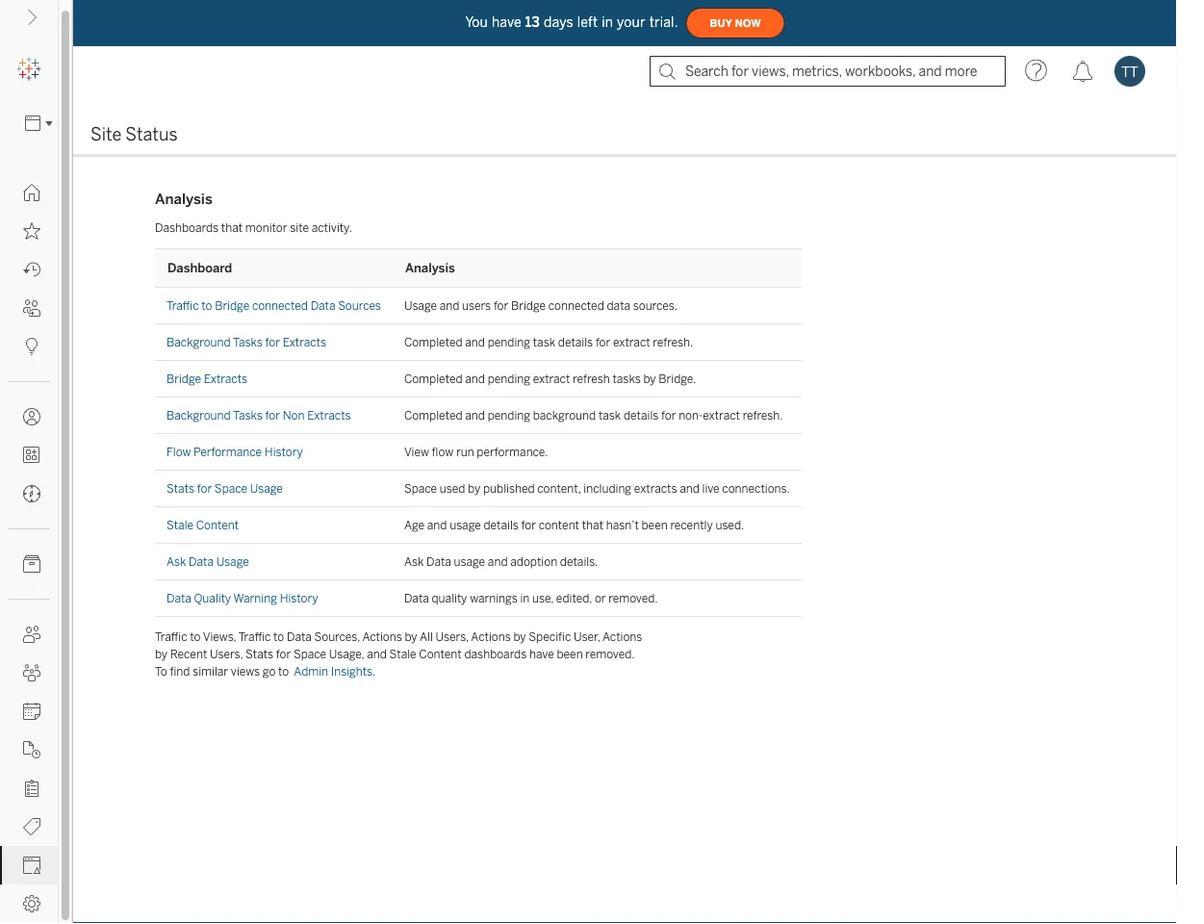 Task type: describe. For each thing, give the bounding box(es) containing it.
data quality warning history link
[[167, 591, 318, 605]]

you have 13 days left in your trial.
[[466, 14, 679, 30]]

use,
[[533, 591, 554, 605]]

similar
[[193, 665, 228, 679]]

2 vertical spatial extracts
[[307, 408, 351, 422]]

tasks for non
[[233, 408, 263, 422]]

0 horizontal spatial stale
[[167, 518, 194, 532]]

traffic for traffic to bridge connected data sources
[[167, 299, 199, 312]]

to up go
[[274, 630, 284, 644]]

traffic for traffic to views, traffic to data sources, actions by all users, actions by specific user, actions by recent users, stats for space usage, and stale content dashboards have been removed. to find similar views go to
[[155, 630, 187, 644]]

0 horizontal spatial task
[[533, 335, 556, 349]]

age and usage details for content that hasn't been recently used.
[[404, 518, 745, 532]]

background for background tasks for extracts
[[167, 335, 231, 349]]

live
[[703, 482, 720, 495]]

go
[[263, 665, 276, 679]]

1 horizontal spatial analysis
[[405, 260, 455, 276]]

by up dashboards at the left of the page
[[514, 630, 526, 644]]

views
[[231, 665, 260, 679]]

flow performance history link
[[167, 445, 303, 459]]

find
[[170, 665, 190, 679]]

to right go
[[278, 665, 289, 679]]

users
[[462, 299, 491, 312]]

pending for task
[[488, 335, 531, 349]]

traffic to bridge connected data sources
[[167, 299, 381, 312]]

flow
[[167, 445, 191, 459]]

0 vertical spatial refresh.
[[653, 335, 694, 349]]

content
[[539, 518, 580, 532]]

specific
[[529, 630, 571, 644]]

dashboards
[[465, 648, 527, 662]]

flow performance history
[[167, 445, 303, 459]]

bridge extracts link
[[167, 372, 248, 386]]

1 connected from the left
[[252, 299, 308, 312]]

content inside "traffic to views, traffic to data sources, actions by all users, actions by specific user, actions by recent users, stats for space usage, and stale content dashboards have been removed. to find similar views go to"
[[419, 648, 462, 662]]

recently
[[671, 518, 713, 532]]

Search for views, metrics, workbooks, and more text field
[[650, 56, 1006, 87]]

ask for ask data usage and adoption details.
[[404, 555, 424, 569]]

pending for extract
[[488, 372, 531, 386]]

adoption
[[511, 555, 558, 569]]

ask for ask data usage
[[167, 555, 186, 569]]

age
[[404, 518, 425, 532]]

recent
[[170, 648, 207, 662]]

status
[[125, 124, 178, 144]]

0 vertical spatial stats
[[167, 482, 195, 495]]

0 horizontal spatial have
[[492, 14, 522, 30]]

1 vertical spatial refresh.
[[743, 408, 783, 422]]

1 horizontal spatial that
[[582, 518, 604, 532]]

quality
[[194, 591, 231, 605]]

views,
[[203, 630, 236, 644]]

by up to
[[155, 648, 168, 662]]

data quality warnings in use, edited, or removed.
[[404, 591, 658, 605]]

admin insights.
[[294, 665, 376, 679]]

stats inside "traffic to views, traffic to data sources, actions by all users, actions by specific user, actions by recent users, stats for space usage, and stale content dashboards have been removed. to find similar views go to"
[[246, 648, 274, 662]]

completed and pending extract refresh tasks by bridge.
[[404, 372, 697, 386]]

flow
[[432, 445, 454, 459]]

site
[[91, 124, 122, 144]]

background tasks for extracts link
[[167, 335, 326, 349]]

hasn't
[[606, 518, 639, 532]]

content,
[[538, 482, 581, 495]]

0 horizontal spatial space
[[215, 482, 248, 495]]

usage and users for bridge connected data sources.
[[404, 299, 678, 312]]

warning
[[234, 591, 277, 605]]

0 vertical spatial removed.
[[609, 591, 658, 605]]

usage for and
[[450, 518, 481, 532]]

background
[[533, 408, 596, 422]]

sources.
[[633, 299, 678, 312]]

0 vertical spatial analysis
[[155, 191, 213, 208]]

1 actions from the left
[[362, 630, 402, 644]]

1 horizontal spatial details
[[558, 335, 593, 349]]

2 vertical spatial extract
[[703, 408, 741, 422]]

1 horizontal spatial users,
[[436, 630, 469, 644]]

data quality warning history
[[167, 591, 318, 605]]

view flow run performance.
[[404, 445, 548, 459]]

ask data usage link
[[167, 555, 249, 569]]

13
[[526, 14, 540, 30]]

0 vertical spatial extract
[[613, 335, 651, 349]]

0 vertical spatial usage
[[404, 299, 437, 312]]

completed and pending background task details for non-extract refresh.
[[404, 408, 783, 422]]

to
[[155, 665, 167, 679]]

bridge.
[[659, 372, 697, 386]]

2 vertical spatial details
[[484, 518, 519, 532]]

ask data usage and adoption details.
[[404, 555, 598, 569]]

or
[[595, 591, 606, 605]]

dashboards that monitor site activity.
[[155, 221, 352, 235]]

bridge extracts
[[167, 372, 248, 386]]

refresh
[[573, 372, 610, 386]]

details.
[[560, 555, 598, 569]]

user,
[[574, 630, 601, 644]]

left
[[578, 14, 598, 30]]

stats for space usage link
[[167, 482, 283, 495]]

non-
[[679, 408, 703, 422]]

tasks
[[613, 372, 641, 386]]

to up recent
[[190, 630, 201, 644]]

admin
[[294, 665, 328, 679]]

been inside "traffic to views, traffic to data sources, actions by all users, actions by specific user, actions by recent users, stats for space usage, and stale content dashboards have been removed. to find similar views go to"
[[557, 648, 583, 662]]

traffic to views, traffic to data sources, actions by all users, actions by specific user, actions by recent users, stats for space usage, and stale content dashboards have been removed. to find similar views go to
[[155, 630, 643, 679]]

completed and pending task details for extract refresh.
[[404, 335, 694, 349]]

dashboard
[[168, 260, 232, 276]]

non
[[283, 408, 305, 422]]

insights.
[[331, 665, 376, 679]]

2 horizontal spatial space
[[404, 482, 437, 495]]

ask data usage
[[167, 555, 249, 569]]

edited,
[[556, 591, 592, 605]]

performance.
[[477, 445, 548, 459]]

space used by published content, including extracts and live connections.
[[404, 482, 790, 495]]

stats for space usage
[[167, 482, 283, 495]]



Task type: vqa. For each thing, say whether or not it's contained in the screenshot.
bottom Analysis
yes



Task type: locate. For each thing, give the bounding box(es) containing it.
task
[[533, 335, 556, 349], [599, 408, 621, 422]]

0 horizontal spatial that
[[221, 221, 243, 235]]

content down stats for space usage link
[[196, 518, 239, 532]]

connections.
[[723, 482, 790, 495]]

1 horizontal spatial ask
[[404, 555, 424, 569]]

pending up 'performance.'
[[488, 408, 531, 422]]

details
[[558, 335, 593, 349], [624, 408, 659, 422], [484, 518, 519, 532]]

1 vertical spatial task
[[599, 408, 621, 422]]

details up 'refresh'
[[558, 335, 593, 349]]

extracts
[[634, 482, 677, 495]]

bridge up "completed and pending task details for extract refresh."
[[511, 299, 546, 312]]

0 horizontal spatial been
[[557, 648, 583, 662]]

1 horizontal spatial have
[[530, 648, 554, 662]]

0 horizontal spatial in
[[520, 591, 530, 605]]

1 vertical spatial in
[[520, 591, 530, 605]]

by right tasks
[[644, 372, 656, 386]]

0 vertical spatial content
[[196, 518, 239, 532]]

by left all at the bottom left
[[405, 630, 418, 644]]

0 vertical spatial history
[[265, 445, 303, 459]]

0 horizontal spatial users,
[[210, 648, 243, 662]]

used.
[[716, 518, 745, 532]]

1 horizontal spatial extract
[[613, 335, 651, 349]]

by
[[644, 372, 656, 386], [468, 482, 481, 495], [405, 630, 418, 644], [514, 630, 526, 644], [155, 648, 168, 662]]

removed. inside "traffic to views, traffic to data sources, actions by all users, actions by specific user, actions by recent users, stats for space usage, and stale content dashboards have been removed. to find similar views go to"
[[586, 648, 635, 662]]

stats
[[167, 482, 195, 495], [246, 648, 274, 662]]

1 vertical spatial analysis
[[405, 260, 455, 276]]

0 vertical spatial extracts
[[283, 335, 326, 349]]

0 vertical spatial details
[[558, 335, 593, 349]]

1 horizontal spatial space
[[294, 648, 327, 662]]

3 pending from the top
[[488, 408, 531, 422]]

your
[[617, 14, 646, 30]]

pending down usage and users for bridge connected data sources.
[[488, 335, 531, 349]]

0 vertical spatial in
[[602, 14, 614, 30]]

actions up dashboards at the left of the page
[[471, 630, 511, 644]]

that left the monitor
[[221, 221, 243, 235]]

0 vertical spatial users,
[[436, 630, 469, 644]]

2 horizontal spatial bridge
[[511, 299, 546, 312]]

extracts right non
[[307, 408, 351, 422]]

history down non
[[265, 445, 303, 459]]

navigation panel element
[[0, 50, 59, 924]]

been down user,
[[557, 648, 583, 662]]

actions
[[362, 630, 402, 644], [471, 630, 511, 644], [603, 630, 643, 644]]

pending for background
[[488, 408, 531, 422]]

1 vertical spatial stale
[[390, 648, 417, 662]]

activity.
[[312, 221, 352, 235]]

1 horizontal spatial been
[[642, 518, 668, 532]]

2 actions from the left
[[471, 630, 511, 644]]

extract down "completed and pending task details for extract refresh."
[[533, 372, 570, 386]]

0 vertical spatial task
[[533, 335, 556, 349]]

2 vertical spatial pending
[[488, 408, 531, 422]]

2 horizontal spatial actions
[[603, 630, 643, 644]]

warnings
[[470, 591, 518, 605]]

task down usage and users for bridge connected data sources.
[[533, 335, 556, 349]]

completed for completed and pending background task details for non-extract refresh.
[[404, 408, 463, 422]]

space inside "traffic to views, traffic to data sources, actions by all users, actions by specific user, actions by recent users, stats for space usage, and stale content dashboards have been removed. to find similar views go to"
[[294, 648, 327, 662]]

tasks
[[233, 335, 263, 349], [233, 408, 263, 422]]

have down specific
[[530, 648, 554, 662]]

tasks down traffic to bridge connected data sources
[[233, 335, 263, 349]]

by right used
[[468, 482, 481, 495]]

stale right the usage,
[[390, 648, 417, 662]]

background down bridge extracts link
[[167, 408, 231, 422]]

0 vertical spatial pending
[[488, 335, 531, 349]]

refresh.
[[653, 335, 694, 349], [743, 408, 783, 422]]

content
[[196, 518, 239, 532], [419, 648, 462, 662]]

1 vertical spatial stats
[[246, 648, 274, 662]]

0 horizontal spatial stats
[[167, 482, 195, 495]]

0 horizontal spatial usage
[[216, 555, 249, 569]]

and inside "traffic to views, traffic to data sources, actions by all users, actions by specific user, actions by recent users, stats for space usage, and stale content dashboards have been removed. to find similar views go to"
[[367, 648, 387, 662]]

1 horizontal spatial refresh.
[[743, 408, 783, 422]]

2 completed from the top
[[404, 372, 463, 386]]

1 horizontal spatial usage
[[250, 482, 283, 495]]

traffic right views,
[[239, 630, 271, 644]]

2 tasks from the top
[[233, 408, 263, 422]]

stale content
[[167, 518, 239, 532]]

stale inside "traffic to views, traffic to data sources, actions by all users, actions by specific user, actions by recent users, stats for space usage, and stale content dashboards have been removed. to find similar views go to"
[[390, 648, 417, 662]]

stale content link
[[167, 518, 239, 532]]

1 vertical spatial content
[[419, 648, 462, 662]]

2 background from the top
[[167, 408, 231, 422]]

1 vertical spatial background
[[167, 408, 231, 422]]

usage for data
[[454, 555, 486, 569]]

1 vertical spatial details
[[624, 408, 659, 422]]

data
[[311, 299, 336, 312], [189, 555, 214, 569], [427, 555, 452, 569], [167, 591, 191, 605], [404, 591, 429, 605], [287, 630, 312, 644]]

1 horizontal spatial in
[[602, 14, 614, 30]]

removed. right or
[[609, 591, 658, 605]]

been right hasn't
[[642, 518, 668, 532]]

0 horizontal spatial bridge
[[167, 372, 201, 386]]

in
[[602, 14, 614, 30], [520, 591, 530, 605]]

2 vertical spatial completed
[[404, 408, 463, 422]]

stale up ask data usage link
[[167, 518, 194, 532]]

1 vertical spatial tasks
[[233, 408, 263, 422]]

0 horizontal spatial extract
[[533, 372, 570, 386]]

1 tasks from the top
[[233, 335, 263, 349]]

0 vertical spatial tasks
[[233, 335, 263, 349]]

ask down age
[[404, 555, 424, 569]]

site
[[290, 221, 309, 235]]

0 vertical spatial background
[[167, 335, 231, 349]]

1 ask from the left
[[167, 555, 186, 569]]

3 completed from the top
[[404, 408, 463, 422]]

connected left data
[[549, 299, 605, 312]]

1 horizontal spatial stale
[[390, 648, 417, 662]]

1 vertical spatial extract
[[533, 372, 570, 386]]

usage left users
[[404, 299, 437, 312]]

details up the ask data usage and adoption details.
[[484, 518, 519, 532]]

ask down stale content
[[167, 555, 186, 569]]

removed. down user,
[[586, 648, 635, 662]]

in left use,
[[520, 591, 530, 605]]

background
[[167, 335, 231, 349], [167, 408, 231, 422]]

2 ask from the left
[[404, 555, 424, 569]]

to
[[202, 299, 212, 312], [190, 630, 201, 644], [274, 630, 284, 644], [278, 665, 289, 679]]

traffic to bridge connected data sources link
[[167, 299, 381, 312]]

background up bridge extracts link
[[167, 335, 231, 349]]

1 vertical spatial completed
[[404, 372, 463, 386]]

users, right all at the bottom left
[[436, 630, 469, 644]]

0 vertical spatial usage
[[450, 518, 481, 532]]

usage down flow performance history link
[[250, 482, 283, 495]]

0 vertical spatial that
[[221, 221, 243, 235]]

have inside "traffic to views, traffic to data sources, actions by all users, actions by specific user, actions by recent users, stats for space usage, and stale content dashboards have been removed. to find similar views go to"
[[530, 648, 554, 662]]

sources
[[338, 299, 381, 312]]

completed
[[404, 335, 463, 349], [404, 372, 463, 386], [404, 408, 463, 422]]

1 horizontal spatial actions
[[471, 630, 511, 644]]

used
[[440, 482, 466, 495]]

have left 13
[[492, 14, 522, 30]]

all
[[420, 630, 433, 644]]

completed for completed and pending extract refresh tasks by bridge.
[[404, 372, 463, 386]]

space left used
[[404, 482, 437, 495]]

extract
[[613, 335, 651, 349], [533, 372, 570, 386], [703, 408, 741, 422]]

extracts down "background tasks for extracts"
[[204, 372, 248, 386]]

3 actions from the left
[[603, 630, 643, 644]]

sources,
[[314, 630, 360, 644]]

site status
[[91, 124, 178, 144]]

connected
[[252, 299, 308, 312], [549, 299, 605, 312]]

0 vertical spatial completed
[[404, 335, 463, 349]]

run
[[456, 445, 474, 459]]

bridge up "background tasks for extracts"
[[215, 299, 250, 312]]

0 horizontal spatial details
[[484, 518, 519, 532]]

quality
[[432, 591, 467, 605]]

2 connected from the left
[[549, 299, 605, 312]]

that left hasn't
[[582, 518, 604, 532]]

usage,
[[329, 648, 364, 662]]

extracts
[[283, 335, 326, 349], [204, 372, 248, 386], [307, 408, 351, 422]]

connected up "background tasks for extracts"
[[252, 299, 308, 312]]

history right warning
[[280, 591, 318, 605]]

and
[[440, 299, 460, 312], [465, 335, 485, 349], [465, 372, 485, 386], [465, 408, 485, 422], [680, 482, 700, 495], [427, 518, 447, 532], [488, 555, 508, 569], [367, 648, 387, 662]]

2 horizontal spatial details
[[624, 408, 659, 422]]

1 horizontal spatial content
[[419, 648, 462, 662]]

usage
[[450, 518, 481, 532], [454, 555, 486, 569]]

completed for completed and pending task details for extract refresh.
[[404, 335, 463, 349]]

1 vertical spatial have
[[530, 648, 554, 662]]

1 background from the top
[[167, 335, 231, 349]]

usage down used
[[450, 518, 481, 532]]

to down dashboard
[[202, 299, 212, 312]]

extract up live
[[703, 408, 741, 422]]

in right "left"
[[602, 14, 614, 30]]

bridge
[[215, 299, 250, 312], [511, 299, 546, 312], [167, 372, 201, 386]]

1 horizontal spatial bridge
[[215, 299, 250, 312]]

tasks for extracts
[[233, 335, 263, 349]]

0 horizontal spatial actions
[[362, 630, 402, 644]]

you
[[466, 14, 488, 30]]

traffic down dashboard
[[167, 299, 199, 312]]

buy now
[[710, 17, 761, 29]]

0 horizontal spatial analysis
[[155, 191, 213, 208]]

dashboards
[[155, 221, 219, 235]]

1 vertical spatial usage
[[250, 482, 283, 495]]

traffic up recent
[[155, 630, 187, 644]]

1 horizontal spatial connected
[[549, 299, 605, 312]]

for inside "traffic to views, traffic to data sources, actions by all users, actions by specific user, actions by recent users, stats for space usage, and stale content dashboards have been removed. to find similar views go to"
[[276, 648, 291, 662]]

1 completed from the top
[[404, 335, 463, 349]]

actions right user,
[[603, 630, 643, 644]]

actions up the usage,
[[362, 630, 402, 644]]

bridge down "background tasks for extracts"
[[167, 372, 201, 386]]

for
[[494, 299, 509, 312], [265, 335, 280, 349], [596, 335, 611, 349], [265, 408, 280, 422], [662, 408, 676, 422], [197, 482, 212, 495], [522, 518, 536, 532], [276, 648, 291, 662]]

1 horizontal spatial stats
[[246, 648, 274, 662]]

0 vertical spatial stale
[[167, 518, 194, 532]]

2 vertical spatial usage
[[216, 555, 249, 569]]

space down performance
[[215, 482, 248, 495]]

including
[[584, 482, 632, 495]]

users, down views,
[[210, 648, 243, 662]]

admin insights. link
[[294, 665, 376, 679]]

refresh. up bridge.
[[653, 335, 694, 349]]

0 horizontal spatial connected
[[252, 299, 308, 312]]

main navigation. press the up and down arrow keys to access links. element
[[0, 173, 58, 924]]

stats up go
[[246, 648, 274, 662]]

stale
[[167, 518, 194, 532], [390, 648, 417, 662]]

1 vertical spatial history
[[280, 591, 318, 605]]

stats down 'flow'
[[167, 482, 195, 495]]

performance
[[194, 445, 262, 459]]

1 vertical spatial usage
[[454, 555, 486, 569]]

1 vertical spatial pending
[[488, 372, 531, 386]]

usage up quality
[[454, 555, 486, 569]]

content down all at the bottom left
[[419, 648, 462, 662]]

pending
[[488, 335, 531, 349], [488, 372, 531, 386], [488, 408, 531, 422]]

0 horizontal spatial refresh.
[[653, 335, 694, 349]]

extract up tasks
[[613, 335, 651, 349]]

0 horizontal spatial content
[[196, 518, 239, 532]]

1 horizontal spatial task
[[599, 408, 621, 422]]

buy
[[710, 17, 733, 29]]

traffic
[[167, 299, 199, 312], [155, 630, 187, 644], [239, 630, 271, 644]]

space up admin
[[294, 648, 327, 662]]

users,
[[436, 630, 469, 644], [210, 648, 243, 662]]

1 vertical spatial that
[[582, 518, 604, 532]]

1 vertical spatial users,
[[210, 648, 243, 662]]

data inside "traffic to views, traffic to data sources, actions by all users, actions by specific user, actions by recent users, stats for space usage, and stale content dashboards have been removed. to find similar views go to"
[[287, 630, 312, 644]]

refresh. right non-
[[743, 408, 783, 422]]

background for background tasks for non extracts
[[167, 408, 231, 422]]

0 horizontal spatial ask
[[167, 555, 186, 569]]

2 horizontal spatial usage
[[404, 299, 437, 312]]

data
[[607, 299, 631, 312]]

task down tasks
[[599, 408, 621, 422]]

1 vertical spatial been
[[557, 648, 583, 662]]

have
[[492, 14, 522, 30], [530, 648, 554, 662]]

background tasks for extracts
[[167, 335, 326, 349]]

tasks up flow performance history link
[[233, 408, 263, 422]]

space
[[215, 482, 248, 495], [404, 482, 437, 495], [294, 648, 327, 662]]

background tasks for non extracts link
[[167, 408, 351, 422]]

extracts down traffic to bridge connected data sources
[[283, 335, 326, 349]]

1 pending from the top
[[488, 335, 531, 349]]

days
[[544, 14, 574, 30]]

trial.
[[650, 14, 679, 30]]

0 vertical spatial have
[[492, 14, 522, 30]]

published
[[483, 482, 535, 495]]

monitor
[[245, 221, 287, 235]]

background tasks for non extracts
[[167, 408, 351, 422]]

usage up data quality warning history "link"
[[216, 555, 249, 569]]

now
[[735, 17, 761, 29]]

pending down "completed and pending task details for extract refresh."
[[488, 372, 531, 386]]

1 vertical spatial extracts
[[204, 372, 248, 386]]

view
[[404, 445, 429, 459]]

0 vertical spatial been
[[642, 518, 668, 532]]

2 horizontal spatial extract
[[703, 408, 741, 422]]

2 pending from the top
[[488, 372, 531, 386]]

history
[[265, 445, 303, 459], [280, 591, 318, 605]]

details down tasks
[[624, 408, 659, 422]]

1 vertical spatial removed.
[[586, 648, 635, 662]]



